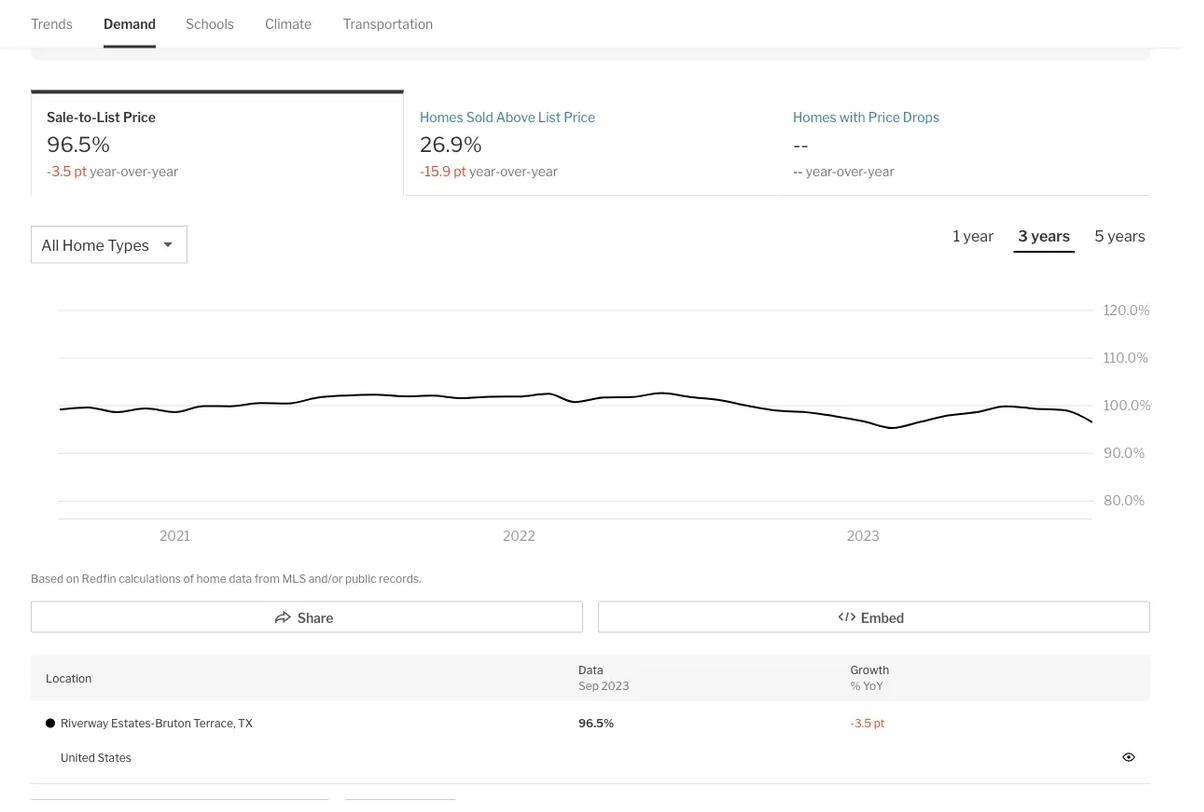 Task type: describe. For each thing, give the bounding box(es) containing it.
estates-
[[111, 717, 155, 731]]

pt inside homes sold above list price 26.9% -15.9 pt year-over-year
[[454, 163, 466, 179]]

96.5% inside sale-to-list price 96.5% -3.5 pt year-over-year
[[47, 132, 110, 157]]

1 horizontal spatial 96.5%
[[578, 717, 614, 731]]

on
[[66, 572, 79, 585]]

types
[[108, 236, 149, 254]]

share
[[297, 610, 333, 626]]

3 years
[[1018, 227, 1070, 245]]

more
[[80, 20, 113, 36]]

from
[[254, 572, 280, 585]]

embed button
[[598, 601, 1150, 633]]

26.9%
[[420, 132, 482, 157]]

all home types
[[41, 236, 149, 254]]

2 horizontal spatial pt
[[874, 717, 885, 731]]

over- for 96.5%
[[121, 163, 152, 179]]

public
[[345, 572, 377, 585]]

records.
[[379, 572, 421, 585]]

home
[[196, 572, 226, 585]]

trends
[[31, 16, 73, 32]]

5 years button
[[1090, 226, 1150, 251]]

year- inside homes sold above list price 26.9% -15.9 pt year-over-year
[[469, 163, 500, 179]]

Add Location search field
[[31, 800, 329, 801]]

nearby
[[115, 20, 158, 36]]

over- inside homes sold above list price 26.9% -15.9 pt year-over-year
[[500, 163, 531, 179]]

over- for --
[[837, 163, 868, 179]]

years for 5 years
[[1108, 227, 1146, 245]]

year inside the 'homes with price drops -- -- year-over-year'
[[868, 163, 895, 179]]

pt inside sale-to-list price 96.5% -3.5 pt year-over-year
[[74, 163, 87, 179]]

year inside sale-to-list price 96.5% -3.5 pt year-over-year
[[152, 163, 178, 179]]

3.5 inside sale-to-list price 96.5% -3.5 pt year-over-year
[[52, 163, 71, 179]]

with
[[839, 109, 866, 125]]

neighborhoods
[[222, 20, 314, 36]]

data
[[229, 572, 252, 585]]

calculations
[[119, 572, 181, 585]]

climate link
[[265, 0, 312, 48]]

demand
[[104, 16, 156, 32]]

states
[[98, 751, 131, 764]]

3 years button
[[1013, 226, 1075, 253]]

year- for 96.5%
[[90, 163, 121, 179]]

price inside the 'homes with price drops -- -- year-over-year'
[[868, 109, 900, 125]]

of
[[183, 572, 194, 585]]

homes sold above list price 26.9% -15.9 pt year-over-year
[[420, 109, 595, 179]]

homes for 26.9%
[[420, 109, 463, 125]]

cities
[[160, 20, 194, 36]]

riverway
[[61, 717, 109, 731]]

1
[[953, 227, 960, 245]]

mls
[[282, 572, 306, 585]]

growth
[[850, 664, 889, 677]]

trends link
[[31, 0, 73, 48]]

see more nearby cities and neighborhoods
[[54, 20, 314, 36]]



Task type: locate. For each thing, give the bounding box(es) containing it.
1 vertical spatial 3.5
[[855, 717, 872, 731]]

3 over- from the left
[[837, 163, 868, 179]]

3.5
[[52, 163, 71, 179], [855, 717, 872, 731]]

1 horizontal spatial over-
[[500, 163, 531, 179]]

3.5 down "%" at the bottom
[[855, 717, 872, 731]]

96.5% down to-
[[47, 132, 110, 157]]

1 vertical spatial 96.5%
[[578, 717, 614, 731]]

sold
[[466, 109, 493, 125]]

and
[[196, 20, 219, 36]]

%
[[850, 679, 861, 693]]

homes up 26.9%
[[420, 109, 463, 125]]

homes inside homes sold above list price 26.9% -15.9 pt year-over-year
[[420, 109, 463, 125]]

0 horizontal spatial 96.5%
[[47, 132, 110, 157]]

1 horizontal spatial price
[[564, 109, 595, 125]]

96.5% down sep
[[578, 717, 614, 731]]

1 horizontal spatial years
[[1108, 227, 1146, 245]]

1 horizontal spatial list
[[538, 109, 561, 125]]

transportation link
[[343, 0, 433, 48]]

1 year
[[953, 227, 994, 245]]

-3.5 pt
[[850, 717, 885, 731]]

0 horizontal spatial years
[[1031, 227, 1070, 245]]

over-
[[121, 163, 152, 179], [500, 163, 531, 179], [837, 163, 868, 179]]

over- down 'above'
[[500, 163, 531, 179]]

1 horizontal spatial year-
[[469, 163, 500, 179]]

1 horizontal spatial 3.5
[[855, 717, 872, 731]]

redfin
[[82, 572, 116, 585]]

schools
[[186, 16, 234, 32]]

to-
[[79, 109, 97, 125]]

years
[[1031, 227, 1070, 245], [1108, 227, 1146, 245]]

2 years from the left
[[1108, 227, 1146, 245]]

data sep 2023
[[578, 664, 630, 693]]

years inside 5 years button
[[1108, 227, 1146, 245]]

3 price from the left
[[868, 109, 900, 125]]

united
[[61, 751, 95, 764]]

2 horizontal spatial over-
[[837, 163, 868, 179]]

pt
[[74, 163, 87, 179], [454, 163, 466, 179], [874, 717, 885, 731]]

0 horizontal spatial pt
[[74, 163, 87, 179]]

years inside 3 years button
[[1031, 227, 1070, 245]]

0 vertical spatial 3.5
[[52, 163, 71, 179]]

1 year button
[[949, 226, 999, 251]]

year inside button
[[963, 227, 994, 245]]

and/or
[[309, 572, 343, 585]]

home
[[62, 236, 104, 254]]

- inside sale-to-list price 96.5% -3.5 pt year-over-year
[[47, 163, 52, 179]]

see more nearby cities and neighborhoods button
[[53, 20, 315, 36]]

homes for -
[[793, 109, 837, 125]]

price inside sale-to-list price 96.5% -3.5 pt year-over-year
[[123, 109, 156, 125]]

schools link
[[186, 0, 234, 48]]

demand link
[[104, 0, 156, 48]]

list inside sale-to-list price 96.5% -3.5 pt year-over-year
[[97, 109, 120, 125]]

list right 'above'
[[538, 109, 561, 125]]

price right to-
[[123, 109, 156, 125]]

year- for --
[[806, 163, 837, 179]]

years right 5
[[1108, 227, 1146, 245]]

sep
[[578, 679, 599, 693]]

over- up types
[[121, 163, 152, 179]]

15.9
[[425, 163, 451, 179]]

0 horizontal spatial 3.5
[[52, 163, 71, 179]]

- inside homes sold above list price 26.9% -15.9 pt year-over-year
[[420, 163, 425, 179]]

homes with price drops -- -- year-over-year
[[793, 109, 940, 179]]

0 vertical spatial 96.5%
[[47, 132, 110, 157]]

bruton
[[155, 717, 191, 731]]

3
[[1018, 227, 1028, 245]]

1 homes from the left
[[420, 109, 463, 125]]

year- inside sale-to-list price 96.5% -3.5 pt year-over-year
[[90, 163, 121, 179]]

data
[[578, 664, 603, 677]]

0 horizontal spatial year-
[[90, 163, 121, 179]]

1 over- from the left
[[121, 163, 152, 179]]

2 list from the left
[[538, 109, 561, 125]]

price inside homes sold above list price 26.9% -15.9 pt year-over-year
[[564, 109, 595, 125]]

growth % yoy
[[850, 664, 889, 693]]

year
[[152, 163, 178, 179], [531, 163, 558, 179], [868, 163, 895, 179], [963, 227, 994, 245]]

years right 3
[[1031, 227, 1070, 245]]

2 homes from the left
[[793, 109, 837, 125]]

list
[[97, 109, 120, 125], [538, 109, 561, 125]]

5 years
[[1095, 227, 1146, 245]]

96.5%
[[47, 132, 110, 157], [578, 717, 614, 731]]

price right 'above'
[[564, 109, 595, 125]]

pt right 15.9 on the top left of the page
[[454, 163, 466, 179]]

3.5 down sale-
[[52, 163, 71, 179]]

climate
[[265, 16, 312, 32]]

embed
[[861, 610, 904, 626]]

year- inside the 'homes with price drops -- -- year-over-year'
[[806, 163, 837, 179]]

0 horizontal spatial over-
[[121, 163, 152, 179]]

over- inside the 'homes with price drops -- -- year-over-year'
[[837, 163, 868, 179]]

list right sale-
[[97, 109, 120, 125]]

above
[[496, 109, 535, 125]]

1 year- from the left
[[90, 163, 121, 179]]

over- inside sale-to-list price 96.5% -3.5 pt year-over-year
[[121, 163, 152, 179]]

2 horizontal spatial year-
[[806, 163, 837, 179]]

riverway estates-bruton terrace, tx
[[61, 717, 253, 731]]

homes
[[420, 109, 463, 125], [793, 109, 837, 125]]

year-
[[90, 163, 121, 179], [469, 163, 500, 179], [806, 163, 837, 179]]

yoy
[[863, 679, 884, 693]]

based
[[31, 572, 64, 585]]

2 horizontal spatial price
[[868, 109, 900, 125]]

1 price from the left
[[123, 109, 156, 125]]

location
[[46, 672, 92, 685]]

2 over- from the left
[[500, 163, 531, 179]]

transportation
[[343, 16, 433, 32]]

tx
[[238, 717, 253, 731]]

over- down with
[[837, 163, 868, 179]]

0 horizontal spatial list
[[97, 109, 120, 125]]

all
[[41, 236, 59, 254]]

5
[[1095, 227, 1104, 245]]

2 year- from the left
[[469, 163, 500, 179]]

based on redfin calculations of home data from mls and/or public records.
[[31, 572, 421, 585]]

price right with
[[868, 109, 900, 125]]

list inside homes sold above list price 26.9% -15.9 pt year-over-year
[[538, 109, 561, 125]]

drops
[[903, 109, 940, 125]]

1 years from the left
[[1031, 227, 1070, 245]]

2023
[[601, 679, 630, 693]]

year inside homes sold above list price 26.9% -15.9 pt year-over-year
[[531, 163, 558, 179]]

-
[[793, 132, 801, 157], [801, 132, 809, 157], [47, 163, 52, 179], [420, 163, 425, 179], [793, 163, 798, 179], [798, 163, 803, 179], [850, 717, 855, 731]]

sale-to-list price 96.5% -3.5 pt year-over-year
[[47, 109, 178, 179]]

3 year- from the left
[[806, 163, 837, 179]]

1 horizontal spatial homes
[[793, 109, 837, 125]]

see
[[54, 20, 78, 36]]

share button
[[31, 601, 583, 633]]

1 horizontal spatial pt
[[454, 163, 466, 179]]

years for 3 years
[[1031, 227, 1070, 245]]

price
[[123, 109, 156, 125], [564, 109, 595, 125], [868, 109, 900, 125]]

1 list from the left
[[97, 109, 120, 125]]

united states
[[61, 751, 131, 764]]

2 price from the left
[[564, 109, 595, 125]]

pt down "yoy"
[[874, 717, 885, 731]]

0 horizontal spatial homes
[[420, 109, 463, 125]]

homes left with
[[793, 109, 837, 125]]

terrace,
[[193, 717, 236, 731]]

sale-
[[47, 109, 79, 125]]

homes inside the 'homes with price drops -- -- year-over-year'
[[793, 109, 837, 125]]

0 horizontal spatial price
[[123, 109, 156, 125]]

pt down to-
[[74, 163, 87, 179]]



Task type: vqa. For each thing, say whether or not it's contained in the screenshot.
market
no



